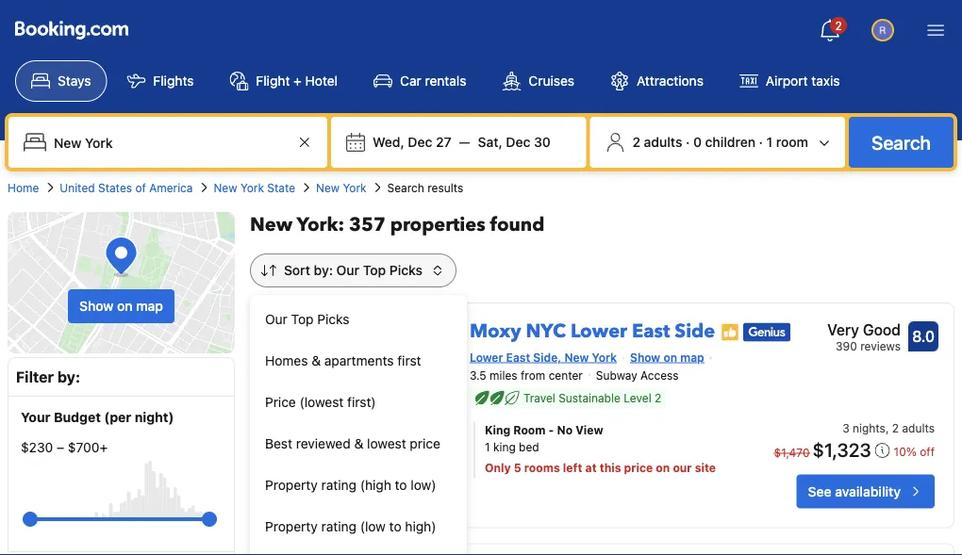 Task type: vqa. For each thing, say whether or not it's contained in the screenshot.
the
no



Task type: locate. For each thing, give the bounding box(es) containing it.
price right the 'this' on the right of the page
[[624, 462, 653, 475]]

3
[[843, 422, 850, 435]]

by: right the sort
[[314, 263, 333, 278]]

1 vertical spatial search
[[387, 181, 424, 194]]

0 vertical spatial by:
[[314, 263, 333, 278]]

1 vertical spatial map
[[681, 351, 705, 364]]

adults
[[644, 134, 683, 150], [902, 422, 935, 435]]

no
[[557, 424, 573, 437]]

1 horizontal spatial price
[[624, 462, 653, 475]]

show up "subway access"
[[630, 351, 661, 364]]

cruises
[[529, 73, 575, 89]]

property down best in the bottom of the page
[[265, 478, 318, 493]]

2 right level
[[655, 392, 662, 405]]

2 rating from the top
[[321, 519, 357, 535]]

attractions link
[[594, 60, 720, 102]]

room
[[514, 424, 546, 437]]

flights
[[153, 73, 194, 89]]

(high
[[360, 478, 391, 493]]

1 rating from the top
[[321, 478, 357, 493]]

0 horizontal spatial adults
[[644, 134, 683, 150]]

car
[[400, 73, 422, 89]]

2 dec from the left
[[506, 134, 531, 150]]

new up york:
[[316, 181, 340, 194]]

0 vertical spatial rating
[[321, 478, 357, 493]]

1 horizontal spatial 1
[[767, 134, 773, 150]]

new right america
[[214, 181, 237, 194]]

1 horizontal spatial by:
[[314, 263, 333, 278]]

0 vertical spatial our
[[337, 263, 360, 278]]

0 vertical spatial east
[[632, 319, 670, 345]]

0 vertical spatial &
[[312, 353, 321, 369]]

1 vertical spatial price
[[624, 462, 653, 475]]

moxy nyc lower east side link
[[470, 311, 715, 345]]

dec left 27
[[408, 134, 433, 150]]

0 vertical spatial to
[[395, 478, 407, 493]]

dec
[[408, 134, 433, 150], [506, 134, 531, 150]]

0 horizontal spatial ·
[[686, 134, 690, 150]]

1 vertical spatial our
[[265, 312, 288, 327]]

(low
[[360, 519, 386, 535]]

children
[[705, 134, 756, 150]]

level
[[624, 392, 652, 405]]

price inside king room  - no view 1 king bed only 5 rooms left at this price on our site
[[624, 462, 653, 475]]

1 vertical spatial picks
[[317, 312, 349, 327]]

property inside button
[[265, 519, 318, 535]]

show up filter by:
[[79, 299, 114, 314]]

york up subway
[[592, 351, 617, 364]]

0
[[694, 134, 702, 150]]

1
[[767, 134, 773, 150], [485, 441, 490, 454]]

1 inside king room  - no view 1 king bed only 5 rooms left at this price on our site
[[485, 441, 490, 454]]

properties
[[390, 212, 486, 238]]

our up homes
[[265, 312, 288, 327]]

lower up 3.5
[[470, 351, 503, 364]]

booking.com image
[[15, 21, 128, 40]]

0 horizontal spatial 1
[[485, 441, 490, 454]]

1 · from the left
[[686, 134, 690, 150]]

only
[[485, 462, 511, 475]]

property inside button
[[265, 478, 318, 493]]

0 vertical spatial lower
[[571, 319, 627, 345]]

search results updated. new york: 357 properties found. element
[[250, 212, 955, 239]]

homes & apartments first
[[265, 353, 421, 369]]

2 property from the top
[[265, 519, 318, 535]]

first)
[[347, 395, 376, 410]]

1 horizontal spatial ·
[[759, 134, 763, 150]]

to inside button
[[395, 478, 407, 493]]

0 horizontal spatial picks
[[317, 312, 349, 327]]

2 vertical spatial on
[[656, 462, 670, 475]]

group
[[30, 505, 209, 535]]

dec left '30'
[[506, 134, 531, 150]]

1 horizontal spatial our
[[337, 263, 360, 278]]

27
[[436, 134, 452, 150]]

1 horizontal spatial show
[[630, 351, 661, 364]]

to inside button
[[389, 519, 402, 535]]

0 horizontal spatial lower
[[470, 351, 503, 364]]

property
[[265, 478, 318, 493], [265, 519, 318, 535]]

1 horizontal spatial dec
[[506, 134, 531, 150]]

2 adults · 0 children · 1 room
[[633, 134, 809, 150]]

picks
[[390, 263, 423, 278], [317, 312, 349, 327]]

york for new york
[[343, 181, 367, 194]]

show on map inside button
[[79, 299, 163, 314]]

$700+
[[68, 440, 108, 456]]

east
[[632, 319, 670, 345], [506, 351, 530, 364]]

picks down new york: 357 properties found
[[390, 263, 423, 278]]

on inside king room  - no view 1 king bed only 5 rooms left at this price on our site
[[656, 462, 670, 475]]

1 left 'room'
[[767, 134, 773, 150]]

our down the 357
[[337, 263, 360, 278]]

0 horizontal spatial show on map
[[79, 299, 163, 314]]

moxy nyc lower east side image
[[266, 319, 455, 508]]

united
[[60, 181, 95, 194]]

picks up homes & apartments first
[[317, 312, 349, 327]]

east up 3.5 miles from center
[[506, 351, 530, 364]]

0 horizontal spatial price
[[410, 436, 441, 452]]

0 horizontal spatial top
[[291, 312, 314, 327]]

0 horizontal spatial &
[[312, 353, 321, 369]]

reviews
[[861, 340, 901, 353]]

off
[[920, 445, 935, 458]]

8.0
[[913, 328, 935, 346]]

see availability link
[[797, 475, 935, 509]]

· right children
[[759, 134, 763, 150]]

(per
[[104, 410, 131, 426]]

apartments
[[324, 353, 394, 369]]

top up homes
[[291, 312, 314, 327]]

0 horizontal spatial map
[[136, 299, 163, 314]]

very good element
[[828, 319, 901, 342]]

1 vertical spatial top
[[291, 312, 314, 327]]

very
[[828, 321, 859, 339]]

0 horizontal spatial show
[[79, 299, 114, 314]]

1 horizontal spatial &
[[354, 436, 364, 452]]

rating left the (low
[[321, 519, 357, 535]]

left
[[563, 462, 583, 475]]

1 horizontal spatial york
[[343, 181, 367, 194]]

taxis
[[812, 73, 840, 89]]

genius discounts available at this property. image
[[744, 323, 791, 342], [744, 323, 791, 342]]

rating inside button
[[321, 478, 357, 493]]

home link
[[8, 179, 39, 196]]

to
[[395, 478, 407, 493], [389, 519, 402, 535]]

357
[[349, 212, 386, 238]]

top inside "button"
[[291, 312, 314, 327]]

united states of america
[[60, 181, 193, 194]]

1 vertical spatial lower
[[470, 351, 503, 364]]

on
[[117, 299, 133, 314], [664, 351, 678, 364], [656, 462, 670, 475]]

king room  - no view link
[[485, 422, 756, 439]]

rating inside button
[[321, 519, 357, 535]]

adults inside button
[[644, 134, 683, 150]]

property rating (low to high)
[[265, 519, 436, 535]]

2 adults · 0 children · 1 room button
[[598, 125, 838, 160]]

0 horizontal spatial york
[[241, 181, 264, 194]]

0 horizontal spatial dec
[[408, 134, 433, 150]]

1 vertical spatial rating
[[321, 519, 357, 535]]

by: right filter
[[57, 368, 80, 386]]

1 vertical spatial to
[[389, 519, 402, 535]]

1 vertical spatial east
[[506, 351, 530, 364]]

new york: 357 properties found
[[250, 212, 545, 238]]

america
[[149, 181, 193, 194]]

map
[[136, 299, 163, 314], [681, 351, 705, 364]]

by: for filter
[[57, 368, 80, 386]]

wed,
[[373, 134, 405, 150]]

0 vertical spatial price
[[410, 436, 441, 452]]

0 vertical spatial on
[[117, 299, 133, 314]]

sort
[[284, 263, 310, 278]]

1 vertical spatial show
[[630, 351, 661, 364]]

0 vertical spatial property
[[265, 478, 318, 493]]

show
[[79, 299, 114, 314], [630, 351, 661, 364]]

to left low)
[[395, 478, 407, 493]]

our top picks button
[[250, 299, 467, 341]]

1 vertical spatial 1
[[485, 441, 490, 454]]

your budget (per night)
[[21, 410, 174, 426]]

1 horizontal spatial search
[[872, 131, 931, 153]]

& right homes
[[312, 353, 321, 369]]

good
[[863, 321, 901, 339]]

1 vertical spatial by:
[[57, 368, 80, 386]]

filter
[[16, 368, 54, 386]]

found
[[490, 212, 545, 238]]

attractions
[[637, 73, 704, 89]]

search for search results
[[387, 181, 424, 194]]

east left side
[[632, 319, 670, 345]]

states
[[98, 181, 132, 194]]

budget
[[54, 410, 101, 426]]

lower up subway
[[571, 319, 627, 345]]

price right lowest
[[410, 436, 441, 452]]

king
[[485, 424, 511, 437]]

rating for (low
[[321, 519, 357, 535]]

to right the (low
[[389, 519, 402, 535]]

1 horizontal spatial picks
[[390, 263, 423, 278]]

1 vertical spatial on
[[664, 351, 678, 364]]

lower east side, new york
[[470, 351, 617, 364]]

airport
[[766, 73, 808, 89]]

picks inside "button"
[[317, 312, 349, 327]]

0 vertical spatial show on map
[[79, 299, 163, 314]]

1 left king
[[485, 441, 490, 454]]

$230
[[21, 440, 53, 456]]

1 horizontal spatial lower
[[571, 319, 627, 345]]

0 vertical spatial show
[[79, 299, 114, 314]]

map inside button
[[136, 299, 163, 314]]

1 horizontal spatial adults
[[902, 422, 935, 435]]

state
[[267, 181, 295, 194]]

nyc
[[526, 319, 566, 345]]

0 horizontal spatial search
[[387, 181, 424, 194]]

1 horizontal spatial top
[[363, 263, 386, 278]]

$1,323
[[813, 439, 871, 461]]

0 vertical spatial map
[[136, 299, 163, 314]]

miles
[[490, 369, 518, 382]]

adults up '10% off'
[[902, 422, 935, 435]]

new up center
[[565, 351, 589, 364]]

0 horizontal spatial by:
[[57, 368, 80, 386]]

0 vertical spatial adults
[[644, 134, 683, 150]]

subway
[[596, 369, 638, 382]]

center
[[549, 369, 583, 382]]

side,
[[533, 351, 562, 364]]

1 vertical spatial property
[[265, 519, 318, 535]]

stays link
[[15, 60, 107, 102]]

0 vertical spatial 1
[[767, 134, 773, 150]]

car rentals
[[400, 73, 467, 89]]

0 horizontal spatial our
[[265, 312, 288, 327]]

search inside button
[[872, 131, 931, 153]]

& left lowest
[[354, 436, 364, 452]]

top down the 357
[[363, 263, 386, 278]]

0 vertical spatial picks
[[390, 263, 423, 278]]

very good 390 reviews
[[828, 321, 901, 353]]

1 horizontal spatial map
[[681, 351, 705, 364]]

0 vertical spatial search
[[872, 131, 931, 153]]

1 property from the top
[[265, 478, 318, 493]]

new down state
[[250, 212, 293, 238]]

york up the 357
[[343, 181, 367, 194]]

property down property rating (high to low)
[[265, 519, 318, 535]]

· left 0
[[686, 134, 690, 150]]

rating left (high
[[321, 478, 357, 493]]

adults left 0
[[644, 134, 683, 150]]

1 horizontal spatial show on map
[[630, 351, 705, 364]]

airport taxis link
[[724, 60, 856, 102]]

·
[[686, 134, 690, 150], [759, 134, 763, 150]]

york left state
[[241, 181, 264, 194]]



Task type: describe. For each thing, give the bounding box(es) containing it.
hotel
[[305, 73, 338, 89]]

results
[[428, 181, 464, 194]]

5
[[514, 462, 521, 475]]

2 horizontal spatial york
[[592, 351, 617, 364]]

30
[[534, 134, 551, 150]]

1 horizontal spatial east
[[632, 319, 670, 345]]

this property is part of our preferred partner program. it's committed to providing excellent service and good value. it'll pay us a higher commission if you make a booking. image
[[721, 323, 740, 342]]

car rentals link
[[358, 60, 483, 102]]

scored 8.0 element
[[909, 322, 939, 352]]

homes & apartments first button
[[250, 341, 467, 382]]

home
[[8, 181, 39, 194]]

of
[[135, 181, 146, 194]]

2 · from the left
[[759, 134, 763, 150]]

first
[[397, 353, 421, 369]]

york:
[[297, 212, 344, 238]]

best
[[265, 436, 292, 452]]

to for (high
[[395, 478, 407, 493]]

1 vertical spatial show on map
[[630, 351, 705, 364]]

on inside button
[[117, 299, 133, 314]]

search results
[[387, 181, 464, 194]]

room
[[776, 134, 809, 150]]

moxy nyc lower east side
[[470, 319, 715, 345]]

search for search
[[872, 131, 931, 153]]

new york state link
[[214, 179, 295, 196]]

your
[[21, 410, 51, 426]]

+
[[294, 73, 302, 89]]

low)
[[411, 478, 436, 493]]

$1,470
[[774, 447, 810, 460]]

property for property rating (low to high)
[[265, 519, 318, 535]]

price
[[265, 395, 296, 410]]

property for property rating (high to low)
[[265, 478, 318, 493]]

2 button
[[808, 8, 853, 53]]

2 right ,
[[892, 422, 899, 435]]

at
[[586, 462, 597, 475]]

our inside "button"
[[265, 312, 288, 327]]

1 vertical spatial adults
[[902, 422, 935, 435]]

airport taxis
[[766, 73, 840, 89]]

rentals
[[425, 73, 467, 89]]

homes
[[265, 353, 308, 369]]

york for new york state
[[241, 181, 264, 194]]

this
[[600, 462, 621, 475]]

price inside button
[[410, 436, 441, 452]]

new for new york state
[[214, 181, 237, 194]]

2 up taxis on the top right
[[835, 19, 842, 32]]

flight
[[256, 73, 290, 89]]

sat,
[[478, 134, 503, 150]]

show on map button
[[68, 290, 174, 324]]

new for new york: 357 properties found
[[250, 212, 293, 238]]

flight + hotel
[[256, 73, 338, 89]]

flights link
[[111, 60, 210, 102]]

0 vertical spatial top
[[363, 263, 386, 278]]

new york state
[[214, 181, 295, 194]]

$230 – $700+
[[21, 440, 108, 456]]

1 dec from the left
[[408, 134, 433, 150]]

side
[[675, 319, 715, 345]]

new york
[[316, 181, 367, 194]]

new for new york
[[316, 181, 340, 194]]

view
[[576, 424, 603, 437]]

to for (low
[[389, 519, 402, 535]]

lowest
[[367, 436, 406, 452]]

best reviewed & lowest price
[[265, 436, 441, 452]]

our
[[673, 462, 692, 475]]

see availability
[[808, 484, 901, 499]]

property rating (low to high) button
[[250, 507, 467, 548]]

see
[[808, 484, 832, 499]]

by: for sort
[[314, 263, 333, 278]]

2 left 0
[[633, 134, 641, 150]]

high)
[[405, 519, 436, 535]]

,
[[886, 422, 889, 435]]

(lowest
[[300, 395, 344, 410]]

–
[[57, 440, 64, 456]]

bed
[[519, 441, 539, 454]]

travel sustainable level 2
[[524, 392, 662, 405]]

our top picks
[[265, 312, 349, 327]]

united states of america link
[[60, 179, 193, 196]]

from
[[521, 369, 546, 382]]

best reviewed & lowest price button
[[250, 424, 467, 465]]

reviewed
[[296, 436, 351, 452]]

wed, dec 27 — sat, dec 30
[[373, 134, 551, 150]]

3.5 miles from center
[[470, 369, 583, 382]]

stays
[[58, 73, 91, 89]]

king
[[493, 441, 516, 454]]

price (lowest first) button
[[250, 382, 467, 424]]

Where are you going? field
[[46, 125, 293, 159]]

cruises link
[[486, 60, 591, 102]]

sort by: our top picks
[[284, 263, 423, 278]]

this property is part of our preferred partner program. it's committed to providing excellent service and good value. it'll pay us a higher commission if you make a booking. image
[[721, 323, 740, 342]]

rating for (high
[[321, 478, 357, 493]]

wed, dec 27 button
[[365, 125, 459, 159]]

show inside button
[[79, 299, 114, 314]]

search button
[[849, 117, 954, 168]]

property rating (high to low) button
[[250, 465, 467, 507]]

1 inside button
[[767, 134, 773, 150]]

1 vertical spatial &
[[354, 436, 364, 452]]

moxy
[[470, 319, 521, 345]]

390
[[836, 340, 857, 353]]

0 horizontal spatial east
[[506, 351, 530, 364]]

night)
[[135, 410, 174, 426]]

property rating (high to low)
[[265, 478, 436, 493]]

access
[[641, 369, 679, 382]]

10% off
[[894, 445, 935, 458]]

sat, dec 30 button
[[470, 125, 558, 159]]

3 nights , 2 adults
[[843, 422, 935, 435]]



